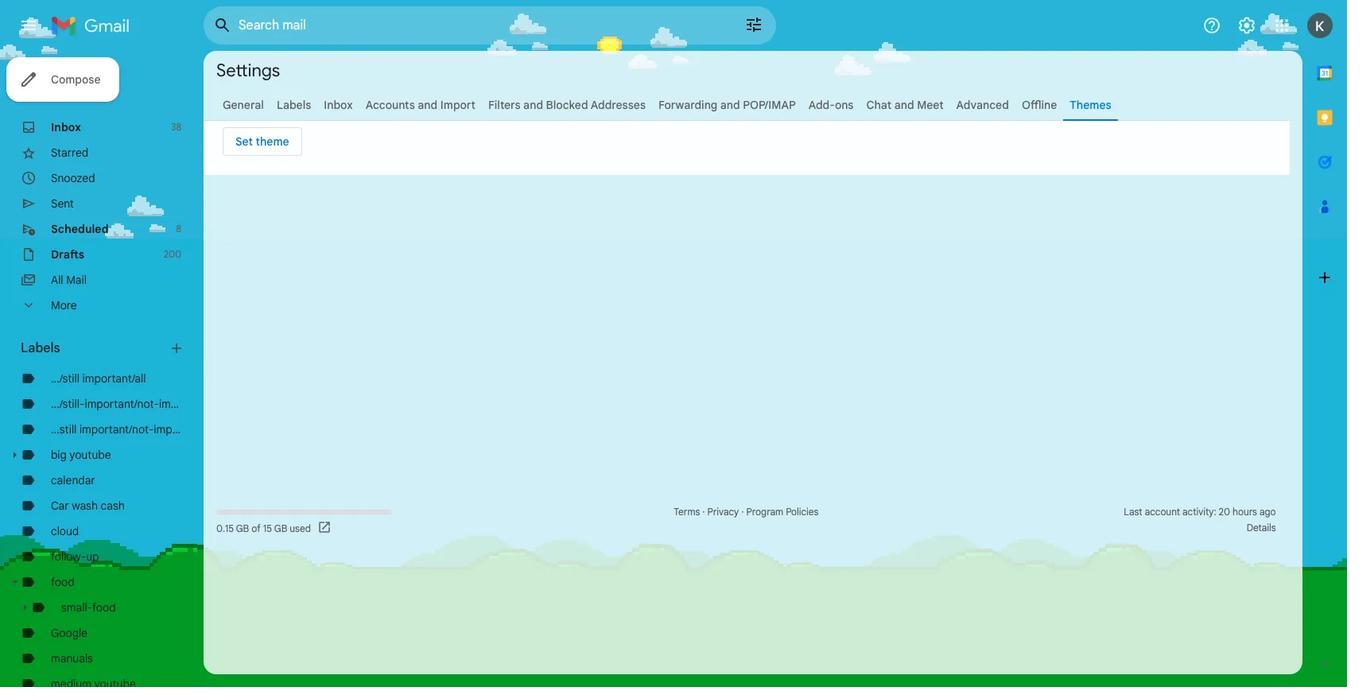 Task type: vqa. For each thing, say whether or not it's contained in the screenshot.
Google link
yes



Task type: describe. For each thing, give the bounding box(es) containing it.
chat
[[866, 98, 891, 112]]

follow link to manage storage image
[[317, 520, 333, 536]]

Search mail text field
[[239, 17, 700, 33]]

main menu image
[[19, 16, 38, 35]]

and for forwarding
[[720, 98, 740, 112]]

more button
[[0, 293, 191, 318]]

search mail image
[[208, 11, 237, 40]]

account
[[1145, 506, 1180, 518]]

of
[[251, 522, 261, 534]]

add-
[[809, 98, 835, 112]]

sent link
[[51, 196, 74, 211]]

...still important/not-important link
[[51, 422, 203, 437]]

compose
[[51, 72, 101, 87]]

labels for labels heading
[[21, 340, 60, 356]]

follow-
[[51, 549, 86, 564]]

0 horizontal spatial inbox link
[[51, 120, 81, 134]]

details link
[[1247, 522, 1276, 534]]

starred link
[[51, 146, 88, 160]]

add-ons link
[[809, 98, 854, 112]]

advanced link
[[956, 98, 1009, 112]]

activity:
[[1182, 506, 1216, 518]]

cloud
[[51, 524, 79, 538]]

.../still-important/not-important
[[51, 397, 208, 411]]

chat and meet link
[[866, 98, 944, 112]]

forwarding and pop/imap link
[[658, 98, 796, 112]]

cloud link
[[51, 524, 79, 538]]

themes link
[[1070, 98, 1111, 112]]

15
[[263, 522, 272, 534]]

scheduled
[[51, 222, 109, 236]]

important/not- for ...still
[[79, 422, 154, 437]]

theme
[[256, 134, 289, 149]]

calendar
[[51, 473, 95, 487]]

.../still-
[[51, 397, 85, 411]]

small-food
[[61, 600, 116, 615]]

.../still
[[51, 371, 80, 386]]

footer containing terms
[[204, 504, 1290, 536]]

important for .../still-important/not-important
[[159, 397, 208, 411]]

1 horizontal spatial inbox link
[[324, 98, 353, 112]]

compose button
[[6, 57, 120, 102]]

20
[[1219, 506, 1230, 518]]

2 gb from the left
[[274, 522, 287, 534]]

manuals link
[[51, 651, 93, 666]]

follow-up
[[51, 549, 99, 564]]

policies
[[786, 506, 819, 518]]

more
[[51, 298, 77, 313]]

chat and meet
[[866, 98, 944, 112]]

program
[[746, 506, 783, 518]]

wash
[[72, 499, 98, 513]]

settings
[[216, 59, 280, 81]]

important/all
[[82, 371, 146, 386]]

set
[[235, 134, 253, 149]]

advanced search options image
[[738, 9, 770, 41]]

general link
[[223, 98, 264, 112]]

offline
[[1022, 98, 1057, 112]]

.../still important/all
[[51, 371, 146, 386]]

privacy link
[[707, 506, 739, 518]]

addresses
[[591, 98, 646, 112]]

meet
[[917, 98, 944, 112]]

follow-up link
[[51, 549, 99, 564]]

set theme button
[[223, 127, 302, 156]]

car
[[51, 499, 69, 513]]

drafts link
[[51, 247, 84, 262]]

big youtube
[[51, 448, 111, 462]]

drafts
[[51, 247, 84, 262]]

all mail link
[[51, 273, 87, 287]]

forwarding
[[658, 98, 717, 112]]

add-ons
[[809, 98, 854, 112]]

used
[[290, 522, 311, 534]]

filters and blocked addresses
[[488, 98, 646, 112]]

and for accounts
[[418, 98, 438, 112]]

38
[[171, 121, 181, 133]]

details
[[1247, 522, 1276, 534]]

gmail image
[[51, 10, 138, 41]]

snoozed
[[51, 171, 95, 185]]

8
[[176, 223, 181, 235]]

accounts and import link
[[366, 98, 476, 112]]



Task type: locate. For each thing, give the bounding box(es) containing it.
important/not-
[[85, 397, 159, 411], [79, 422, 154, 437]]

labels
[[277, 98, 311, 112], [21, 340, 60, 356]]

car wash cash
[[51, 499, 125, 513]]

mail
[[66, 273, 87, 287]]

google link
[[51, 626, 87, 640]]

labels navigation
[[0, 51, 208, 687]]

2 · from the left
[[741, 506, 744, 518]]

4 and from the left
[[894, 98, 914, 112]]

important/not- for .../still-
[[85, 397, 159, 411]]

1 vertical spatial inbox
[[51, 120, 81, 134]]

support image
[[1202, 16, 1221, 35]]

1 horizontal spatial ·
[[741, 506, 744, 518]]

last
[[1124, 506, 1142, 518]]

manuals
[[51, 651, 93, 666]]

inbox link
[[324, 98, 353, 112], [51, 120, 81, 134]]

important/not- down .../still-important/not-important at left bottom
[[79, 422, 154, 437]]

footer
[[204, 504, 1290, 536]]

filters
[[488, 98, 520, 112]]

accounts and import
[[366, 98, 476, 112]]

0 horizontal spatial inbox
[[51, 120, 81, 134]]

big
[[51, 448, 67, 462]]

settings image
[[1237, 16, 1256, 35]]

inbox up the starred link
[[51, 120, 81, 134]]

1 gb from the left
[[236, 522, 249, 534]]

1 vertical spatial important/not-
[[79, 422, 154, 437]]

and left import
[[418, 98, 438, 112]]

3 and from the left
[[720, 98, 740, 112]]

1 vertical spatial important
[[154, 422, 203, 437]]

sent
[[51, 196, 74, 211]]

200
[[163, 248, 181, 260]]

0 horizontal spatial food
[[51, 575, 74, 589]]

offline link
[[1022, 98, 1057, 112]]

important/not- up ...still important/not-important
[[85, 397, 159, 411]]

0 vertical spatial inbox
[[324, 98, 353, 112]]

0 vertical spatial labels
[[277, 98, 311, 112]]

inbox for the rightmost inbox link
[[324, 98, 353, 112]]

small-food link
[[61, 600, 116, 615]]

.../still important/all link
[[51, 371, 146, 386]]

2 and from the left
[[523, 98, 543, 112]]

1 vertical spatial inbox link
[[51, 120, 81, 134]]

starred
[[51, 146, 88, 160]]

0 vertical spatial important
[[159, 397, 208, 411]]

inbox right the 'labels' link
[[324, 98, 353, 112]]

inbox inside 'labels' navigation
[[51, 120, 81, 134]]

...still important/not-important
[[51, 422, 203, 437]]

snoozed link
[[51, 171, 95, 185]]

and for chat
[[894, 98, 914, 112]]

scheduled link
[[51, 222, 109, 236]]

accounts
[[366, 98, 415, 112]]

last account activity: 20 hours ago details
[[1124, 506, 1276, 534]]

filters and blocked addresses link
[[488, 98, 646, 112]]

all mail
[[51, 273, 87, 287]]

labels link
[[277, 98, 311, 112]]

import
[[440, 98, 476, 112]]

important for ...still important/not-important
[[154, 422, 203, 437]]

privacy
[[707, 506, 739, 518]]

· right privacy link
[[741, 506, 744, 518]]

important down .../still-important/not-important link
[[154, 422, 203, 437]]

cash
[[101, 499, 125, 513]]

and for filters
[[523, 98, 543, 112]]

· right the terms
[[702, 506, 705, 518]]

1 vertical spatial labels
[[21, 340, 60, 356]]

1 · from the left
[[702, 506, 705, 518]]

blocked
[[546, 98, 588, 112]]

0.15 gb of 15 gb used
[[216, 522, 311, 534]]

labels for the 'labels' link
[[277, 98, 311, 112]]

set theme
[[235, 134, 289, 149]]

labels up the theme
[[277, 98, 311, 112]]

inbox for left inbox link
[[51, 120, 81, 134]]

food
[[51, 575, 74, 589], [92, 600, 116, 615]]

advanced
[[956, 98, 1009, 112]]

and right filters
[[523, 98, 543, 112]]

1 horizontal spatial gb
[[274, 522, 287, 534]]

0 horizontal spatial ·
[[702, 506, 705, 518]]

gb right 15
[[274, 522, 287, 534]]

0 horizontal spatial gb
[[236, 522, 249, 534]]

important
[[159, 397, 208, 411], [154, 422, 203, 437]]

inbox link up the starred link
[[51, 120, 81, 134]]

None search field
[[204, 6, 776, 45]]

program policies link
[[746, 506, 819, 518]]

terms link
[[674, 506, 700, 518]]

...still
[[51, 422, 77, 437]]

important up ...still important/not-important
[[159, 397, 208, 411]]

·
[[702, 506, 705, 518], [741, 506, 744, 518]]

food link
[[51, 575, 74, 589]]

small-
[[61, 600, 92, 615]]

1 horizontal spatial food
[[92, 600, 116, 615]]

1 horizontal spatial labels
[[277, 98, 311, 112]]

and right chat
[[894, 98, 914, 112]]

gb left "of"
[[236, 522, 249, 534]]

ons
[[835, 98, 854, 112]]

1 and from the left
[[418, 98, 438, 112]]

0.15
[[216, 522, 234, 534]]

forwarding and pop/imap
[[658, 98, 796, 112]]

car wash cash link
[[51, 499, 125, 513]]

ago
[[1260, 506, 1276, 518]]

0 horizontal spatial labels
[[21, 340, 60, 356]]

inbox
[[324, 98, 353, 112], [51, 120, 81, 134]]

tab list
[[1302, 51, 1347, 630]]

terms · privacy · program policies
[[674, 506, 819, 518]]

pop/imap
[[743, 98, 796, 112]]

google
[[51, 626, 87, 640]]

terms
[[674, 506, 700, 518]]

hours
[[1233, 506, 1257, 518]]

1 horizontal spatial inbox
[[324, 98, 353, 112]]

0 vertical spatial important/not-
[[85, 397, 159, 411]]

inbox link right the 'labels' link
[[324, 98, 353, 112]]

labels inside 'labels' navigation
[[21, 340, 60, 356]]

big youtube link
[[51, 448, 111, 462]]

up
[[86, 549, 99, 564]]

1 vertical spatial food
[[92, 600, 116, 615]]

gb
[[236, 522, 249, 534], [274, 522, 287, 534]]

general
[[223, 98, 264, 112]]

youtube
[[69, 448, 111, 462]]

0 vertical spatial inbox link
[[324, 98, 353, 112]]

labels heading
[[21, 340, 169, 356]]

calendar link
[[51, 473, 95, 487]]

labels up .../still
[[21, 340, 60, 356]]

all
[[51, 273, 63, 287]]

and left "pop/imap" at the right
[[720, 98, 740, 112]]

0 vertical spatial food
[[51, 575, 74, 589]]



